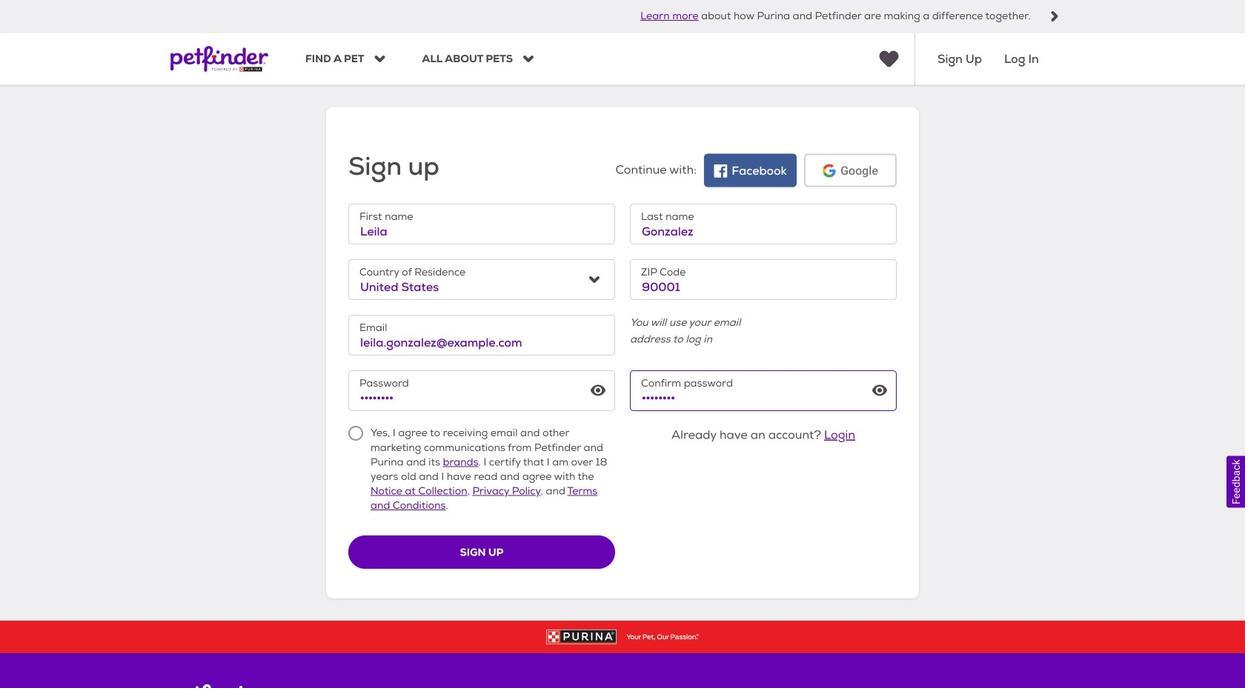 Task type: locate. For each thing, give the bounding box(es) containing it.
footer
[[0, 621, 1246, 689]]

1 vertical spatial petfinder home image
[[171, 684, 264, 689]]

2 petfinder home image from the top
[[171, 684, 264, 689]]

petfinder home image
[[171, 33, 268, 85], [171, 684, 264, 689]]

None text field
[[349, 204, 616, 245], [630, 204, 897, 245], [349, 204, 616, 245], [630, 204, 897, 245]]

purina your pet, our passion image
[[0, 630, 1246, 645]]

None password field
[[349, 371, 616, 412], [630, 371, 897, 412], [349, 371, 616, 412], [630, 371, 897, 412]]

0 vertical spatial petfinder home image
[[171, 33, 268, 85]]

None email field
[[349, 315, 616, 356]]

1 petfinder home image from the top
[[171, 33, 268, 85]]



Task type: vqa. For each thing, say whether or not it's contained in the screenshot.
Dr Peanut Butter, adoptable Pot Bellied, Adult Female Pot Bellied Mix, Tarentum, PA. image
no



Task type: describe. For each thing, give the bounding box(es) containing it.
ZIP Code text field
[[630, 260, 897, 300]]



